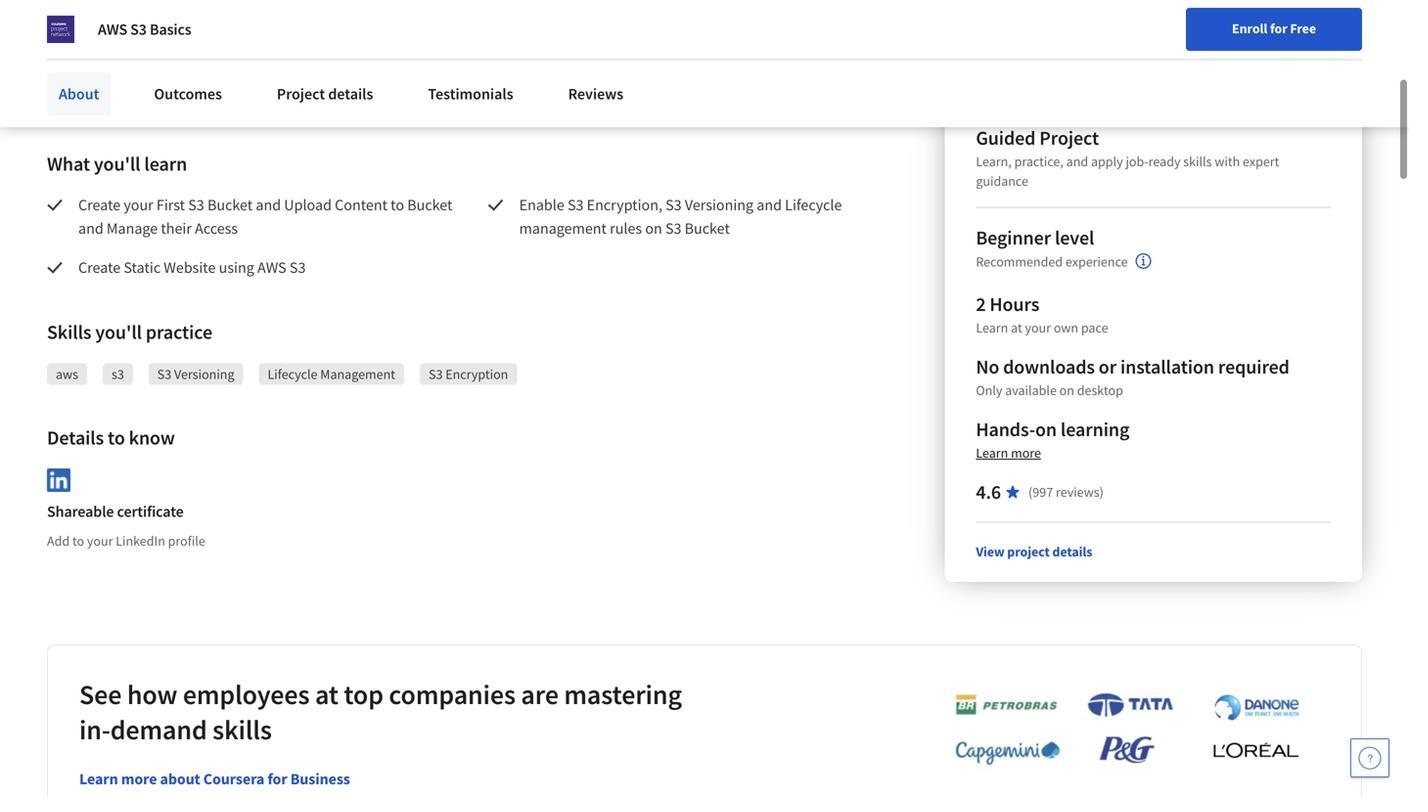 Task type: locate. For each thing, give the bounding box(es) containing it.
learn inside hands-on learning learn more
[[976, 445, 1008, 462]]

0 vertical spatial you'll
[[94, 152, 140, 176]]

1 vertical spatial to
[[108, 426, 125, 450]]

no
[[976, 355, 999, 379]]

s3
[[112, 366, 124, 383]]

for left free
[[1270, 20, 1288, 37]]

skills left the with
[[1184, 153, 1212, 171]]

learn down in-
[[79, 770, 118, 790]]

beginner
[[976, 226, 1051, 250]]

1 about link from the top
[[47, 62, 111, 105]]

versioning
[[685, 195, 754, 215], [174, 366, 234, 383]]

in-
[[79, 713, 110, 747]]

bucket right content
[[407, 195, 453, 215]]

at
[[1011, 319, 1022, 337], [315, 678, 339, 712]]

2 horizontal spatial to
[[391, 195, 404, 215]]

at inside "2 hours learn at your own pace"
[[1011, 319, 1022, 337]]

bucket right rules
[[685, 219, 730, 238]]

your inside "2 hours learn at your own pace"
[[1025, 319, 1051, 337]]

beginner level
[[976, 226, 1095, 250]]

0 horizontal spatial more
[[121, 770, 157, 790]]

1 vertical spatial create
[[78, 258, 121, 277]]

2 project details link from the top
[[265, 72, 385, 115]]

about link
[[47, 62, 111, 105], [47, 72, 111, 115]]

1 project details link from the top
[[265, 62, 385, 105]]

1 vertical spatial versioning
[[174, 366, 234, 383]]

more left about on the bottom of page
[[121, 770, 157, 790]]

coursera image
[[23, 16, 148, 47]]

you'll for what
[[94, 152, 140, 176]]

outcomes
[[154, 74, 222, 93], [154, 84, 222, 104]]

about
[[59, 74, 99, 93], [59, 84, 99, 104]]

testimonials link for reviews link for second outcomes link from the bottom
[[416, 62, 525, 105]]

2 create from the top
[[78, 258, 121, 277]]

for
[[1270, 20, 1288, 37], [268, 770, 287, 790]]

versioning inside enable s3 encryption, s3 versioning and lifecycle management rules on s3 bucket
[[685, 195, 754, 215]]

0 horizontal spatial lifecycle
[[268, 366, 318, 383]]

skills inside see how employees at top companies are mastering in-demand skills
[[213, 713, 272, 747]]

0 vertical spatial to
[[391, 195, 404, 215]]

1 horizontal spatial more
[[1011, 445, 1041, 462]]

outcomes for first outcomes link from the bottom
[[154, 84, 222, 104]]

content
[[335, 195, 388, 215]]

more inside hands-on learning learn more
[[1011, 445, 1041, 462]]

1 vertical spatial at
[[315, 678, 339, 712]]

you'll up 's3'
[[95, 320, 142, 345]]

at left top
[[315, 678, 339, 712]]

2 horizontal spatial bucket
[[685, 219, 730, 238]]

on inside enable s3 encryption, s3 versioning and lifecycle management rules on s3 bucket
[[645, 219, 662, 238]]

guided
[[976, 126, 1036, 150]]

learn down 2
[[976, 319, 1008, 337]]

2 vertical spatial your
[[87, 533, 113, 550]]

coursera
[[203, 770, 265, 790]]

to left know
[[108, 426, 125, 450]]

testimonials for reviews link for second outcomes link from the bottom
[[428, 74, 513, 93]]

1 vertical spatial lifecycle
[[268, 366, 318, 383]]

0 vertical spatial create
[[78, 195, 121, 215]]

project
[[277, 74, 325, 93], [277, 84, 325, 104], [1040, 126, 1099, 150]]

1 horizontal spatial at
[[1011, 319, 1022, 337]]

add
[[47, 533, 70, 550]]

to
[[391, 195, 404, 215], [108, 426, 125, 450], [72, 533, 84, 550]]

1 outcomes link from the top
[[142, 62, 234, 105]]

1 vertical spatial on
[[1060, 382, 1075, 400]]

create inside create your first s3 bucket and upload content to bucket and manage their access
[[78, 195, 121, 215]]

learn more about coursera for business
[[79, 770, 350, 790]]

skills inside guided project learn, practice, and apply job-ready skills with expert guidance
[[1184, 153, 1212, 171]]

1 vertical spatial your
[[1025, 319, 1051, 337]]

bucket up 'access'
[[207, 195, 253, 215]]

1 vertical spatial for
[[268, 770, 287, 790]]

0 vertical spatial skills
[[1184, 153, 1212, 171]]

aws s3 basics
[[98, 20, 191, 39]]

aws
[[56, 366, 78, 383]]

1 horizontal spatial bucket
[[407, 195, 453, 215]]

at down hours
[[1011, 319, 1022, 337]]

1 vertical spatial learn
[[976, 445, 1008, 462]]

testimonials for first outcomes link from the bottom's reviews link
[[428, 84, 513, 104]]

your left own
[[1025, 319, 1051, 337]]

s3 up management
[[568, 195, 584, 215]]

0 horizontal spatial to
[[72, 533, 84, 550]]

create up manage
[[78, 195, 121, 215]]

0 vertical spatial on
[[645, 219, 662, 238]]

1 testimonials link from the top
[[416, 62, 525, 105]]

0 vertical spatial aws
[[98, 20, 127, 39]]

2 project details from the top
[[277, 84, 373, 104]]

1 about from the top
[[59, 74, 99, 93]]

2 vertical spatial to
[[72, 533, 84, 550]]

more down 'hands-'
[[1011, 445, 1041, 462]]

practice,
[[1014, 153, 1064, 171]]

at for your
[[1011, 319, 1022, 337]]

to right add
[[72, 533, 84, 550]]

1 vertical spatial more
[[121, 770, 157, 790]]

1 horizontal spatial versioning
[[685, 195, 754, 215]]

on
[[645, 219, 662, 238], [1060, 382, 1075, 400], [1036, 418, 1057, 442]]

lifecycle
[[785, 195, 842, 215], [268, 366, 318, 383]]

coursera enterprise logos image
[[926, 692, 1317, 777]]

1 vertical spatial you'll
[[95, 320, 142, 345]]

at inside see how employees at top companies are mastering in-demand skills
[[315, 678, 339, 712]]

to right content
[[391, 195, 404, 215]]

0 horizontal spatial for
[[268, 770, 287, 790]]

what you'll learn
[[47, 152, 187, 176]]

0 horizontal spatial on
[[645, 219, 662, 238]]

only
[[976, 382, 1003, 400]]

enroll for free
[[1232, 20, 1316, 37]]

bucket
[[207, 195, 253, 215], [407, 195, 453, 215], [685, 219, 730, 238]]

0 horizontal spatial versioning
[[174, 366, 234, 383]]

1 reviews link from the top
[[556, 62, 635, 105]]

1 horizontal spatial for
[[1270, 20, 1288, 37]]

on down the downloads
[[1060, 382, 1075, 400]]

1 vertical spatial skills
[[213, 713, 272, 747]]

1 create from the top
[[78, 195, 121, 215]]

0 vertical spatial at
[[1011, 319, 1022, 337]]

ready
[[1149, 153, 1181, 171]]

experience
[[1066, 253, 1128, 271]]

testimonials link
[[416, 62, 525, 105], [416, 72, 525, 115]]

about link for second outcomes link from the bottom
[[47, 62, 111, 105]]

you'll left learn
[[94, 152, 140, 176]]

0 vertical spatial versioning
[[685, 195, 754, 215]]

your inside create your first s3 bucket and upload content to bucket and manage their access
[[124, 195, 153, 215]]

2 outcomes from the top
[[154, 84, 222, 104]]

create your first s3 bucket and upload content to bucket and manage their access
[[78, 195, 456, 238]]

encryption
[[446, 366, 508, 383]]

(997
[[1029, 484, 1053, 501]]

2 about link from the top
[[47, 72, 111, 115]]

0 horizontal spatial your
[[87, 533, 113, 550]]

create
[[78, 195, 121, 215], [78, 258, 121, 277]]

1 testimonials from the top
[[428, 74, 513, 93]]

at for top
[[315, 678, 339, 712]]

view project details
[[976, 543, 1093, 561]]

1 horizontal spatial your
[[124, 195, 153, 215]]

0 horizontal spatial at
[[315, 678, 339, 712]]

project details for testimonials link associated with reviews link for second outcomes link from the bottom's project details link
[[277, 74, 373, 93]]

apply
[[1091, 153, 1123, 171]]

0 vertical spatial more
[[1011, 445, 1041, 462]]

0 vertical spatial lifecycle
[[785, 195, 842, 215]]

1 project details from the top
[[277, 74, 373, 93]]

your up manage
[[124, 195, 153, 215]]

your down shareable certificate
[[87, 533, 113, 550]]

what
[[47, 152, 90, 176]]

on right rules
[[645, 219, 662, 238]]

aws right coursera project network "icon"
[[98, 20, 127, 39]]

1 horizontal spatial on
[[1036, 418, 1057, 442]]

s3 down practice
[[157, 366, 172, 383]]

2 horizontal spatial your
[[1025, 319, 1051, 337]]

linkedin
[[116, 533, 165, 550]]

enable s3 encryption, s3 versioning and lifecycle management rules on s3 bucket
[[519, 195, 845, 238]]

certificate
[[117, 502, 184, 522]]

2 vertical spatial on
[[1036, 418, 1057, 442]]

outcomes link
[[142, 62, 234, 105], [142, 72, 234, 115]]

show notifications image
[[1203, 24, 1226, 48]]

skills down employees
[[213, 713, 272, 747]]

encryption,
[[587, 195, 663, 215]]

1 horizontal spatial to
[[108, 426, 125, 450]]

mastering
[[564, 678, 682, 712]]

versioning right the encryption,
[[685, 195, 754, 215]]

s3
[[130, 20, 147, 39], [188, 195, 204, 215], [568, 195, 584, 215], [666, 195, 682, 215], [665, 219, 682, 238], [290, 258, 306, 277], [157, 366, 172, 383], [429, 366, 443, 383]]

create left the static
[[78, 258, 121, 277]]

0 vertical spatial your
[[124, 195, 153, 215]]

and inside guided project learn, practice, and apply job-ready skills with expert guidance
[[1066, 153, 1088, 171]]

1 vertical spatial aws
[[257, 258, 286, 277]]

testimonials link for first outcomes link from the bottom's reviews link
[[416, 72, 525, 115]]

skills
[[1184, 153, 1212, 171], [213, 713, 272, 747]]

1 reviews from the top
[[568, 74, 624, 93]]

2 about from the top
[[59, 84, 99, 104]]

s3 right first
[[188, 195, 204, 215]]

reviews link
[[556, 62, 635, 105], [556, 72, 635, 115]]

0 horizontal spatial skills
[[213, 713, 272, 747]]

4.6
[[976, 480, 1001, 505]]

2 reviews from the top
[[568, 84, 624, 104]]

1 outcomes from the top
[[154, 74, 222, 93]]

on inside no downloads or installation required only available on desktop
[[1060, 382, 1075, 400]]

s3 left basics
[[130, 20, 147, 39]]

and inside enable s3 encryption, s3 versioning and lifecycle management rules on s3 bucket
[[757, 195, 782, 215]]

1 horizontal spatial skills
[[1184, 153, 1212, 171]]

project inside guided project learn, practice, and apply job-ready skills with expert guidance
[[1040, 126, 1099, 150]]

view
[[976, 543, 1005, 561]]

for left "business"
[[268, 770, 287, 790]]

project details link for testimonials link corresponding to first outcomes link from the bottom's reviews link
[[265, 72, 385, 115]]

learn
[[976, 319, 1008, 337], [976, 445, 1008, 462], [79, 770, 118, 790]]

project for testimonials link associated with reviews link for second outcomes link from the bottom's project details link
[[277, 74, 325, 93]]

1 horizontal spatial lifecycle
[[785, 195, 842, 215]]

required
[[1218, 355, 1290, 379]]

demand
[[110, 713, 207, 747]]

to inside create your first s3 bucket and upload content to bucket and manage their access
[[391, 195, 404, 215]]

hours
[[990, 292, 1040, 317]]

2 horizontal spatial on
[[1060, 382, 1075, 400]]

s3 versioning
[[157, 366, 234, 383]]

2 testimonials link from the top
[[416, 72, 525, 115]]

for inside button
[[1270, 20, 1288, 37]]

1 horizontal spatial aws
[[257, 258, 286, 277]]

menu item
[[1056, 20, 1182, 83]]

versioning down practice
[[174, 366, 234, 383]]

2 reviews link from the top
[[556, 72, 635, 115]]

0 vertical spatial learn
[[976, 319, 1008, 337]]

to for your
[[72, 533, 84, 550]]

learn down 'hands-'
[[976, 445, 1008, 462]]

0 vertical spatial for
[[1270, 20, 1288, 37]]

0 horizontal spatial aws
[[98, 20, 127, 39]]

about for first outcomes link from the bottom
[[59, 84, 99, 104]]

aws
[[98, 20, 127, 39], [257, 258, 286, 277]]

on inside hands-on learning learn more
[[1036, 418, 1057, 442]]

upload
[[284, 195, 332, 215]]

aws right using
[[257, 258, 286, 277]]

on down available
[[1036, 418, 1057, 442]]

2 testimonials from the top
[[428, 84, 513, 104]]

project details link
[[265, 62, 385, 105], [265, 72, 385, 115]]

rules
[[610, 219, 642, 238]]

0 horizontal spatial bucket
[[207, 195, 253, 215]]

2
[[976, 292, 986, 317]]



Task type: vqa. For each thing, say whether or not it's contained in the screenshot.
For Individuals in the top of the page
no



Task type: describe. For each thing, give the bounding box(es) containing it.
know
[[129, 426, 175, 450]]

reviews link for first outcomes link from the bottom
[[556, 72, 635, 115]]

you'll for skills
[[95, 320, 142, 345]]

project for project details link for testimonials link corresponding to first outcomes link from the bottom's reviews link
[[277, 84, 325, 104]]

profile
[[168, 533, 205, 550]]

about
[[160, 770, 200, 790]]

learn
[[144, 152, 187, 176]]

management
[[320, 366, 395, 383]]

project details link for testimonials link associated with reviews link for second outcomes link from the bottom
[[265, 62, 385, 105]]

basics
[[150, 20, 191, 39]]

pace
[[1081, 319, 1108, 337]]

how
[[127, 678, 177, 712]]

lifecycle management
[[268, 366, 395, 383]]

recommended experience
[[976, 253, 1128, 271]]

to for know
[[108, 426, 125, 450]]

s3 encryption
[[429, 366, 508, 383]]

(997 reviews)
[[1029, 484, 1104, 501]]

reviews)
[[1056, 484, 1104, 501]]

their
[[161, 219, 192, 238]]

job-
[[1126, 153, 1149, 171]]

website
[[164, 258, 216, 277]]

enroll
[[1232, 20, 1268, 37]]

recommended
[[976, 253, 1063, 271]]

learn inside "2 hours learn at your own pace"
[[976, 319, 1008, 337]]

help center image
[[1358, 747, 1382, 770]]

or
[[1099, 355, 1117, 379]]

skills you'll practice
[[47, 320, 212, 345]]

learn more link
[[976, 445, 1041, 462]]

skills
[[47, 320, 91, 345]]

project details for project details link for testimonials link corresponding to first outcomes link from the bottom's reviews link
[[277, 84, 373, 104]]

about link for first outcomes link from the bottom
[[47, 72, 111, 115]]

s3 right rules
[[665, 219, 682, 238]]

free
[[1290, 20, 1316, 37]]

learning
[[1061, 418, 1130, 442]]

lifecycle inside enable s3 encryption, s3 versioning and lifecycle management rules on s3 bucket
[[785, 195, 842, 215]]

details for testimonials link associated with reviews link for second outcomes link from the bottom's project details link
[[328, 74, 373, 93]]

2 vertical spatial learn
[[79, 770, 118, 790]]

s3 inside create your first s3 bucket and upload content to bucket and manage their access
[[188, 195, 204, 215]]

own
[[1054, 319, 1079, 337]]

using
[[219, 258, 254, 277]]

reviews link for second outcomes link from the bottom
[[556, 62, 635, 105]]

reviews for reviews link for second outcomes link from the bottom
[[568, 74, 624, 93]]

create for create static website using aws s3
[[78, 258, 121, 277]]

installation
[[1121, 355, 1215, 379]]

add to your linkedin profile
[[47, 533, 205, 550]]

learn more about coursera for business link
[[79, 770, 350, 790]]

manage
[[107, 219, 158, 238]]

no downloads or installation required only available on desktop
[[976, 355, 1290, 400]]

s3 down create your first s3 bucket and upload content to bucket and manage their access
[[290, 258, 306, 277]]

with
[[1215, 153, 1240, 171]]

learn,
[[976, 153, 1012, 171]]

first
[[157, 195, 185, 215]]

bucket inside enable s3 encryption, s3 versioning and lifecycle management rules on s3 bucket
[[685, 219, 730, 238]]

s3 left encryption
[[429, 366, 443, 383]]

hands-
[[976, 418, 1036, 442]]

static
[[124, 258, 161, 277]]

outcomes for second outcomes link from the bottom
[[154, 74, 222, 93]]

create for create your first s3 bucket and upload content to bucket and manage their access
[[78, 195, 121, 215]]

are
[[521, 678, 559, 712]]

business
[[290, 770, 350, 790]]

s3 right the encryption,
[[666, 195, 682, 215]]

expert
[[1243, 153, 1280, 171]]

create static website using aws s3
[[78, 258, 306, 277]]

2 hours learn at your own pace
[[976, 292, 1108, 337]]

details for project details link for testimonials link corresponding to first outcomes link from the bottom's reviews link
[[328, 84, 373, 104]]

2 outcomes link from the top
[[142, 72, 234, 115]]

companies
[[389, 678, 516, 712]]

management
[[519, 219, 607, 238]]

view project details link
[[976, 543, 1093, 561]]

desktop
[[1077, 382, 1123, 400]]

guided project learn, practice, and apply job-ready skills with expert guidance
[[976, 126, 1280, 190]]

details to know
[[47, 426, 175, 450]]

top
[[344, 678, 384, 712]]

shareable
[[47, 502, 114, 522]]

about for second outcomes link from the bottom
[[59, 74, 99, 93]]

details
[[47, 426, 104, 450]]

available
[[1005, 382, 1057, 400]]

employees
[[183, 678, 310, 712]]

shareable certificate
[[47, 502, 184, 522]]

hands-on learning learn more
[[976, 418, 1130, 462]]

enroll for free button
[[1186, 8, 1362, 51]]

information about difficulty level pre-requisites. image
[[1136, 254, 1152, 269]]

project
[[1007, 543, 1050, 561]]

downloads
[[1003, 355, 1095, 379]]

guidance
[[976, 172, 1029, 190]]

reviews for first outcomes link from the bottom's reviews link
[[568, 84, 624, 104]]

coursera project network image
[[47, 16, 74, 43]]

practice
[[146, 320, 212, 345]]

see how employees at top companies are mastering in-demand skills
[[79, 678, 682, 747]]

level
[[1055, 226, 1095, 250]]

access
[[195, 219, 238, 238]]

enable
[[519, 195, 564, 215]]



